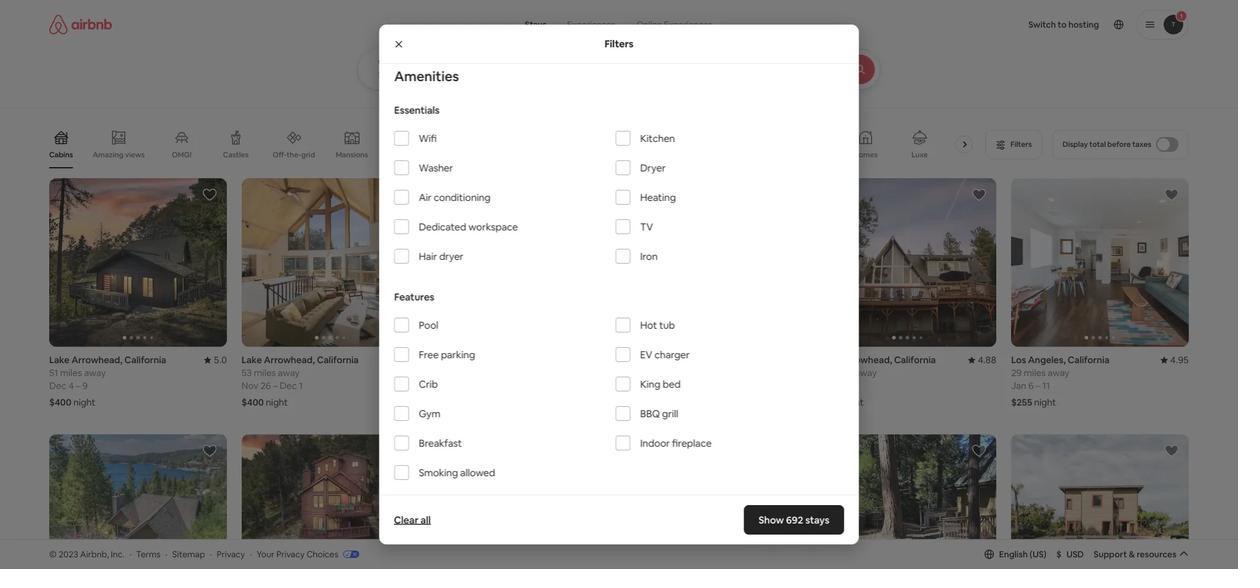 Task type: locate. For each thing, give the bounding box(es) containing it.
california inside lake arrowhead, california 51 miles away dec 4 – 9 $400 night
[[124, 354, 166, 366]]

clear
[[394, 514, 419, 527]]

1 california from the left
[[124, 354, 166, 366]]

california inside lake arrowhead, california 52 miles away dec 10 – 15 $179 night
[[702, 354, 744, 366]]

stays tab panel
[[358, 49, 914, 90]]

lake arrowhead, california 53 miles away nov 26 – dec 1 $400 night
[[242, 354, 359, 409]]

grill
[[662, 408, 678, 420]]

5 – from the left
[[1036, 380, 1041, 392]]

– inside lake arrowhead, california 53 miles away nov 26 – dec 1 $400 night
[[273, 380, 278, 392]]

2 horizontal spatial 53
[[819, 367, 829, 379]]

– for dec
[[273, 380, 278, 392]]

4 arrowhead, from the left
[[456, 354, 507, 366]]

rooms
[[394, 150, 418, 160]]

3 miles from the left
[[254, 367, 276, 379]]

$400 inside lake arrowhead, california 53 miles away nov 26 – dec 1 $400 night
[[242, 397, 264, 409]]

dec left 1
[[280, 380, 297, 392]]

arrowhead, inside lake arrowhead, california 53 miles away nov 26 – dec 1 $400 night
[[264, 354, 315, 366]]

$400 inside lake arrowhead, california 51 miles away dec 4 – 9 $400 night
[[49, 397, 71, 409]]

dec inside lake arrowhead, california 53 miles away nov 26 – dec 1 $400 night
[[280, 380, 297, 392]]

privacy left your
[[217, 549, 245, 560]]

arrowhead, inside lake arrowhead, california 52 miles away dec 10 – 15 $179 night
[[649, 354, 700, 366]]

5 away from the left
[[855, 367, 877, 379]]

5 california from the left
[[894, 354, 936, 366]]

1 miles from the left
[[60, 367, 82, 379]]

$400 down 26
[[242, 397, 264, 409]]

lake
[[49, 354, 70, 366], [627, 354, 647, 366], [242, 354, 262, 366], [434, 354, 454, 366], [819, 354, 839, 366]]

away for lake arrowhead, california 53 miles away nov 26 – dec 1 $400 night
[[278, 367, 300, 379]]

1 horizontal spatial show
[[759, 514, 784, 527]]

lake inside the lake arrowhead, california 53 miles away
[[819, 354, 839, 366]]

3 night from the left
[[266, 397, 288, 409]]

4 away from the left
[[470, 367, 492, 379]]

night down 11
[[1034, 397, 1056, 409]]

nov for 26
[[242, 380, 258, 392]]

show for show 692 stays
[[759, 514, 784, 527]]

king bed
[[640, 378, 680, 391]]

add to wishlist: lake arrowhead, california image for 4.88
[[972, 188, 987, 202]]

miles inside the "lake arrowhead, california 53 miles away nov 12 – 17"
[[446, 367, 468, 379]]

experiences up filters at the top of page
[[567, 19, 615, 30]]

1 horizontal spatial $400
[[242, 397, 264, 409]]

dec
[[49, 380, 66, 392], [627, 380, 644, 392], [280, 380, 297, 392]]

stays
[[525, 19, 547, 30]]

15
[[664, 380, 673, 392]]

lake inside lake arrowhead, california 51 miles away dec 4 – 9 $400 night
[[49, 354, 70, 366]]

luxe
[[912, 150, 928, 160]]

group
[[49, 121, 991, 169], [49, 178, 227, 347], [242, 178, 419, 347], [434, 178, 612, 347], [627, 178, 804, 347], [819, 178, 997, 347], [1011, 178, 1189, 347], [49, 435, 227, 570], [242, 435, 419, 570], [434, 435, 612, 570], [627, 435, 804, 570], [819, 435, 997, 570], [1011, 435, 1189, 570]]

nov inside the "lake arrowhead, california 53 miles away nov 12 – 17"
[[434, 380, 451, 392]]

2 arrowhead, from the left
[[649, 354, 700, 366]]

2 privacy from the left
[[276, 549, 305, 560]]

california inside the lake arrowhead, california 53 miles away
[[894, 354, 936, 366]]

total
[[1090, 140, 1106, 149]]

9
[[82, 380, 88, 392]]

·
[[129, 549, 131, 560], [165, 549, 167, 560], [210, 549, 212, 560], [250, 549, 252, 560]]

online experiences link
[[626, 12, 723, 37]]

lake arrowhead, california 53 miles away nov 12 – 17
[[434, 354, 551, 392]]

4 miles from the left
[[446, 367, 468, 379]]

show
[[591, 495, 613, 506], [759, 514, 784, 527]]

– left "9" on the bottom of page
[[76, 380, 80, 392]]

1 experiences from the left
[[567, 19, 615, 30]]

3 arrowhead, from the left
[[264, 354, 315, 366]]

miles inside lake arrowhead, california 53 miles away nov 26 – dec 1 $400 night
[[254, 367, 276, 379]]

night down the lake arrowhead, california 53 miles away in the bottom of the page
[[842, 397, 864, 409]]

2 away from the left
[[663, 367, 685, 379]]

0 vertical spatial show
[[591, 495, 613, 506]]

0 horizontal spatial dec
[[49, 380, 66, 392]]

miles inside lake arrowhead, california 52 miles away dec 10 – 15 $179 night
[[639, 367, 661, 379]]

dec left 4
[[49, 380, 66, 392]]

stays button
[[515, 12, 557, 37]]

what can we help you find? tab list
[[515, 12, 626, 37]]

2023
[[59, 549, 78, 560]]

away inside lake arrowhead, california 53 miles away nov 26 – dec 1 $400 night
[[278, 367, 300, 379]]

sitemap link
[[172, 549, 205, 560]]

1 vertical spatial show
[[759, 514, 784, 527]]

terms
[[136, 549, 161, 560]]

night inside los angeles, california 29 miles away jan 6 – 11 $255 night
[[1034, 397, 1056, 409]]

2 dec from the left
[[627, 380, 644, 392]]

Where field
[[378, 70, 539, 81]]

arrowhead,
[[72, 354, 123, 366], [649, 354, 700, 366], [264, 354, 315, 366], [456, 354, 507, 366], [841, 354, 892, 366]]

night down 26
[[266, 397, 288, 409]]

11
[[1043, 380, 1050, 392]]

show left map
[[591, 495, 613, 506]]

show for show map
[[591, 495, 613, 506]]

away inside los angeles, california 29 miles away jan 6 – 11 $255 night
[[1048, 367, 1070, 379]]

1
[[299, 380, 303, 392]]

before
[[1108, 140, 1131, 149]]

0 horizontal spatial show
[[591, 495, 613, 506]]

dryer
[[439, 250, 463, 263]]

california for lake arrowhead, california 53 miles away
[[894, 354, 936, 366]]

4.88
[[978, 354, 997, 366]]

2 lake from the left
[[627, 354, 647, 366]]

2 experiences from the left
[[664, 19, 712, 30]]

5 arrowhead, from the left
[[841, 354, 892, 366]]

bbq grill
[[640, 408, 678, 420]]

add to wishlist: lake arrowhead, california image
[[395, 188, 409, 202], [202, 444, 217, 459]]

3 dec from the left
[[280, 380, 297, 392]]

$400 down 4
[[49, 397, 71, 409]]

1 arrowhead, from the left
[[72, 354, 123, 366]]

night inside lake arrowhead, california 52 miles away dec 10 – 15 $179 night
[[649, 397, 670, 409]]

· left your
[[250, 549, 252, 560]]

0 horizontal spatial $400
[[49, 397, 71, 409]]

0 horizontal spatial privacy
[[217, 549, 245, 560]]

2 california from the left
[[702, 354, 744, 366]]

dec down 52
[[627, 380, 644, 392]]

5 miles from the left
[[831, 367, 853, 379]]

– for 9
[[76, 380, 80, 392]]

2 $400 from the left
[[242, 397, 264, 409]]

night down king bed
[[649, 397, 670, 409]]

3 – from the left
[[273, 380, 278, 392]]

filters
[[605, 38, 634, 50]]

experiences button
[[557, 12, 626, 37]]

arrowhead, for 15
[[649, 354, 700, 366]]

3 lake from the left
[[242, 354, 262, 366]]

english (us) button
[[985, 549, 1047, 560]]

arrowhead, inside lake arrowhead, california 51 miles away dec 4 – 9 $400 night
[[72, 354, 123, 366]]

4 – from the left
[[464, 380, 469, 392]]

3 away from the left
[[278, 367, 300, 379]]

miles inside los angeles, california 29 miles away jan 6 – 11 $255 night
[[1024, 367, 1046, 379]]

lake for lake arrowhead, california 53 miles away
[[819, 354, 839, 366]]

support & resources
[[1094, 549, 1177, 560]]

show map button
[[578, 486, 660, 515]]

night down "9" on the bottom of page
[[73, 397, 95, 409]]

indoor fireplace
[[640, 437, 711, 450]]

4 night from the left
[[842, 397, 864, 409]]

1 horizontal spatial add to wishlist: lake arrowhead, california image
[[972, 188, 987, 202]]

display total before taxes
[[1063, 140, 1152, 149]]

53 inside the lake arrowhead, california 53 miles away
[[819, 367, 829, 379]]

lake for lake arrowhead, california 52 miles away dec 10 – 15 $179 night
[[627, 354, 647, 366]]

lake inside lake arrowhead, california 52 miles away dec 10 – 15 $179 night
[[627, 354, 647, 366]]

lake for lake arrowhead, california 53 miles away nov 26 – dec 1 $400 night
[[242, 354, 262, 366]]

bbq
[[640, 408, 660, 420]]

lake inside lake arrowhead, california 53 miles away nov 26 – dec 1 $400 night
[[242, 354, 262, 366]]

1 – from the left
[[76, 380, 80, 392]]

10
[[646, 380, 655, 392]]

nov left 12
[[434, 380, 451, 392]]

show inside button
[[591, 495, 613, 506]]

dec inside lake arrowhead, california 51 miles away dec 4 – 9 $400 night
[[49, 380, 66, 392]]

choices
[[307, 549, 338, 560]]

3 · from the left
[[210, 549, 212, 560]]

– left 15
[[657, 380, 662, 392]]

– inside lake arrowhead, california 51 miles away dec 4 – 9 $400 night
[[76, 380, 80, 392]]

1 horizontal spatial add to wishlist: lake arrowhead, california image
[[395, 188, 409, 202]]

5 lake from the left
[[819, 354, 839, 366]]

arrowhead, inside the lake arrowhead, california 53 miles away
[[841, 354, 892, 366]]

0 horizontal spatial experiences
[[567, 19, 615, 30]]

your privacy choices
[[257, 549, 338, 560]]

1 53 from the left
[[242, 367, 252, 379]]

17
[[471, 380, 479, 392]]

0 vertical spatial add to wishlist: lake arrowhead, california image
[[395, 188, 409, 202]]

4 lake from the left
[[434, 354, 454, 366]]

away inside lake arrowhead, california 52 miles away dec 10 – 15 $179 night
[[663, 367, 685, 379]]

· right the inc.
[[129, 549, 131, 560]]

away inside the lake arrowhead, california 53 miles away
[[855, 367, 877, 379]]

53 inside lake arrowhead, california 53 miles away nov 26 – dec 1 $400 night
[[242, 367, 252, 379]]

miles inside the lake arrowhead, california 53 miles away
[[831, 367, 853, 379]]

away inside lake arrowhead, california 51 miles away dec 4 – 9 $400 night
[[84, 367, 106, 379]]

· right terms link in the bottom left of the page
[[165, 549, 167, 560]]

nov
[[242, 380, 258, 392], [434, 380, 451, 392]]

3 53 from the left
[[819, 367, 829, 379]]

1 away from the left
[[84, 367, 106, 379]]

· left privacy "link"
[[210, 549, 212, 560]]

1 lake from the left
[[49, 354, 70, 366]]

indoor
[[640, 437, 670, 450]]

add to wishlist: lake arrowhead, california image
[[202, 188, 217, 202], [972, 188, 987, 202]]

air
[[419, 191, 431, 204]]

2 miles from the left
[[639, 367, 661, 379]]

5 night from the left
[[1034, 397, 1056, 409]]

©
[[49, 549, 57, 560]]

– right 26
[[273, 380, 278, 392]]

2 nov from the left
[[434, 380, 451, 392]]

privacy right your
[[276, 549, 305, 560]]

1 dec from the left
[[49, 380, 66, 392]]

– for 17
[[464, 380, 469, 392]]

53 inside the "lake arrowhead, california 53 miles away nov 12 – 17"
[[434, 367, 444, 379]]

nov inside lake arrowhead, california 53 miles away nov 26 – dec 1 $400 night
[[242, 380, 258, 392]]

6 california from the left
[[1068, 354, 1110, 366]]

1 night from the left
[[73, 397, 95, 409]]

&
[[1129, 549, 1135, 560]]

0 horizontal spatial nov
[[242, 380, 258, 392]]

kitchen
[[640, 132, 675, 145]]

california inside lake arrowhead, california 53 miles away nov 26 – dec 1 $400 night
[[317, 354, 359, 366]]

4 california from the left
[[509, 354, 551, 366]]

$400
[[49, 397, 71, 409], [242, 397, 264, 409]]

dryer
[[640, 162, 666, 174]]

– left 17
[[464, 380, 469, 392]]

2 night from the left
[[649, 397, 670, 409]]

lake inside the "lake arrowhead, california 53 miles away nov 12 – 17"
[[434, 354, 454, 366]]

1 horizontal spatial nov
[[434, 380, 451, 392]]

show inside filters dialog
[[759, 514, 784, 527]]

6 away from the left
[[1048, 367, 1070, 379]]

0 horizontal spatial add to wishlist: lake arrowhead, california image
[[202, 444, 217, 459]]

$255
[[1011, 397, 1032, 409]]

english (us)
[[999, 549, 1047, 560]]

away inside the "lake arrowhead, california 53 miles away nov 12 – 17"
[[470, 367, 492, 379]]

privacy
[[217, 549, 245, 560], [276, 549, 305, 560]]

– inside lake arrowhead, california 52 miles away dec 10 – 15 $179 night
[[657, 380, 662, 392]]

gym
[[419, 408, 440, 420]]

2 – from the left
[[657, 380, 662, 392]]

– right 6
[[1036, 380, 1041, 392]]

52
[[627, 367, 637, 379]]

miles for lake arrowhead, california 51 miles away dec 4 – 9 $400 night
[[60, 367, 82, 379]]

6 miles from the left
[[1024, 367, 1046, 379]]

arrowhead, inside the "lake arrowhead, california 53 miles away nov 12 – 17"
[[456, 354, 507, 366]]

essentials
[[394, 104, 439, 116]]

1 horizontal spatial privacy
[[276, 549, 305, 560]]

dec for 51
[[49, 380, 66, 392]]

53 for 26
[[242, 367, 252, 379]]

miles for los angeles, california 29 miles away jan 6 – 11 $255 night
[[1024, 367, 1046, 379]]

map
[[615, 495, 633, 506]]

None search field
[[358, 0, 914, 90]]

dec for 52
[[627, 380, 644, 392]]

night inside lake arrowhead, california 51 miles away dec 4 – 9 $400 night
[[73, 397, 95, 409]]

– inside the "lake arrowhead, california 53 miles away nov 12 – 17"
[[464, 380, 469, 392]]

tub
[[659, 319, 675, 332]]

1 add to wishlist: lake arrowhead, california image from the left
[[202, 188, 217, 202]]

1 horizontal spatial experiences
[[664, 19, 712, 30]]

1 nov from the left
[[242, 380, 258, 392]]

night inside lake arrowhead, california 53 miles away nov 26 – dec 1 $400 night
[[266, 397, 288, 409]]

night for $255
[[1034, 397, 1056, 409]]

off-
[[273, 150, 287, 159]]

dec inside lake arrowhead, california 52 miles away dec 10 – 15 $179 night
[[627, 380, 644, 392]]

1 horizontal spatial 53
[[434, 367, 444, 379]]

away for lake arrowhead, california 52 miles away dec 10 – 15 $179 night
[[663, 367, 685, 379]]

amazing views
[[93, 150, 145, 159]]

california inside the "lake arrowhead, california 53 miles away nov 12 – 17"
[[509, 354, 551, 366]]

miles inside lake arrowhead, california 51 miles away dec 4 – 9 $400 night
[[60, 367, 82, 379]]

california inside los angeles, california 29 miles away jan 6 – 11 $255 night
[[1068, 354, 1110, 366]]

2 add to wishlist: lake arrowhead, california image from the left
[[972, 188, 987, 202]]

2 horizontal spatial dec
[[627, 380, 644, 392]]

0 horizontal spatial add to wishlist: lake arrowhead, california image
[[202, 188, 217, 202]]

add to wishlist: los angeles, california image
[[1164, 444, 1179, 459]]

show left '692'
[[759, 514, 784, 527]]

3 california from the left
[[317, 354, 359, 366]]

experiences inside experiences button
[[567, 19, 615, 30]]

4.95
[[1171, 354, 1189, 366]]

0 horizontal spatial 53
[[242, 367, 252, 379]]

miles for lake arrowhead, california 53 miles away
[[831, 367, 853, 379]]

1 vertical spatial add to wishlist: lake arrowhead, california image
[[202, 444, 217, 459]]

– inside los angeles, california 29 miles away jan 6 – 11 $255 night
[[1036, 380, 1041, 392]]

support
[[1094, 549, 1127, 560]]

2 53 from the left
[[434, 367, 444, 379]]

experiences inside the online experiences link
[[664, 19, 712, 30]]

experiences
[[567, 19, 615, 30], [664, 19, 712, 30]]

los
[[1011, 354, 1026, 366]]

experiences right 'online'
[[664, 19, 712, 30]]

1 horizontal spatial dec
[[280, 380, 297, 392]]

night for $400
[[73, 397, 95, 409]]

tiny homes
[[627, 150, 666, 160]]

1 $400 from the left
[[49, 397, 71, 409]]

free parking
[[419, 349, 475, 361]]

nov left 26
[[242, 380, 258, 392]]

away for los angeles, california 29 miles away jan 6 – 11 $255 night
[[1048, 367, 1070, 379]]



Task type: vqa. For each thing, say whether or not it's contained in the screenshot.
the 4.98 (55)
no



Task type: describe. For each thing, give the bounding box(es) containing it.
5.0 out of 5 average rating image
[[204, 354, 227, 366]]

display total before taxes button
[[1052, 130, 1189, 159]]

lake arrowhead, california 51 miles away dec 4 – 9 $400 night
[[49, 354, 166, 409]]

4.95 out of 5 average rating image
[[1161, 354, 1189, 366]]

taxes
[[1133, 140, 1152, 149]]

lake for lake arrowhead, california 53 miles away nov 12 – 17
[[434, 354, 454, 366]]

lake arrowhead, california 53 miles away
[[819, 354, 936, 379]]

profile element
[[742, 0, 1189, 49]]

cabins
[[49, 150, 73, 160]]

breakfast
[[419, 437, 462, 450]]

add to wishlist: twin peaks, california image
[[972, 444, 987, 459]]

mansions
[[336, 150, 368, 160]]

your
[[257, 549, 275, 560]]

51
[[49, 367, 58, 379]]

clear all
[[394, 514, 431, 527]]

miles for lake arrowhead, california 53 miles away nov 12 – 17
[[446, 367, 468, 379]]

omg!
[[172, 150, 192, 160]]

$ usd
[[1057, 549, 1084, 560]]

homes
[[643, 150, 666, 160]]

– for 11
[[1036, 380, 1041, 392]]

smoking allowed
[[419, 467, 495, 479]]

5.0
[[214, 354, 227, 366]]

airbnb,
[[80, 549, 109, 560]]

california for los angeles, california 29 miles away jan 6 – 11 $255 night
[[1068, 354, 1110, 366]]

all
[[421, 514, 431, 527]]

$
[[1057, 549, 1062, 560]]

4
[[68, 380, 74, 392]]

resources
[[1137, 549, 1177, 560]]

workspace
[[468, 221, 518, 233]]

stays
[[805, 514, 830, 527]]

ev
[[640, 349, 652, 361]]

show 692 stays
[[759, 514, 830, 527]]

the-
[[287, 150, 301, 159]]

free
[[419, 349, 439, 361]]

4.88 out of 5 average rating image
[[968, 354, 997, 366]]

ev charger
[[640, 349, 690, 361]]

usd
[[1067, 549, 1084, 560]]

dedicated
[[419, 221, 466, 233]]

washer
[[419, 162, 453, 174]]

california for lake arrowhead, california 53 miles away nov 26 – dec 1 $400 night
[[317, 354, 359, 366]]

arrowhead, for dec
[[264, 354, 315, 366]]

6
[[1029, 380, 1034, 392]]

1 privacy from the left
[[217, 549, 245, 560]]

4 · from the left
[[250, 549, 252, 560]]

grid
[[301, 150, 315, 159]]

none search field containing stays
[[358, 0, 914, 90]]

california for lake arrowhead, california 53 miles away nov 12 – 17
[[509, 354, 551, 366]]

1 · from the left
[[129, 549, 131, 560]]

allowed
[[460, 467, 495, 479]]

hot
[[640, 319, 657, 332]]

arrowhead, for 17
[[456, 354, 507, 366]]

crib
[[419, 378, 438, 391]]

nov for 12
[[434, 380, 451, 392]]

lake arrowhead, california 52 miles away dec 10 – 15 $179 night
[[627, 354, 744, 409]]

views
[[125, 150, 145, 159]]

online experiences
[[637, 19, 712, 30]]

angeles,
[[1028, 354, 1066, 366]]

smoking
[[419, 467, 458, 479]]

amazing
[[93, 150, 124, 159]]

away for lake arrowhead, california 53 miles away
[[855, 367, 877, 379]]

arrowhead, for 9
[[72, 354, 123, 366]]

los angeles, california 29 miles away jan 6 – 11 $255 night
[[1011, 354, 1110, 409]]

show map
[[591, 495, 633, 506]]

where
[[378, 58, 401, 68]]

2 · from the left
[[165, 549, 167, 560]]

miles for lake arrowhead, california 53 miles away nov 26 – dec 1 $400 night
[[254, 367, 276, 379]]

california for lake arrowhead, california 52 miles away dec 10 – 15 $179 night
[[702, 354, 744, 366]]

charger
[[654, 349, 690, 361]]

inc.
[[111, 549, 124, 560]]

parking
[[441, 349, 475, 361]]

sitemap
[[172, 549, 205, 560]]

jan
[[1011, 380, 1027, 392]]

fireplace
[[672, 437, 711, 450]]

© 2023 airbnb, inc. ·
[[49, 549, 131, 560]]

add to wishlist: los angeles, california image
[[1164, 188, 1179, 202]]

pool
[[419, 319, 438, 332]]

support & resources button
[[1094, 549, 1189, 560]]

4.98 out of 5 average rating image
[[391, 354, 419, 366]]

terms link
[[136, 549, 161, 560]]

add to wishlist: crestline, california image
[[395, 444, 409, 459]]

miles for lake arrowhead, california 52 miles away dec 10 – 15 $179 night
[[639, 367, 661, 379]]

12
[[453, 380, 462, 392]]

tiny
[[627, 150, 641, 160]]

air conditioning
[[419, 191, 490, 204]]

tv
[[640, 221, 653, 233]]

filters dialog
[[379, 25, 859, 570]]

king
[[640, 378, 660, 391]]

– for 15
[[657, 380, 662, 392]]

692
[[786, 514, 803, 527]]

wifi
[[419, 132, 437, 145]]

away for lake arrowhead, california 53 miles away nov 12 – 17
[[470, 367, 492, 379]]

night for $179
[[649, 397, 670, 409]]

show 692 stays link
[[744, 506, 844, 535]]

(us)
[[1030, 549, 1047, 560]]

english
[[999, 549, 1028, 560]]

bed
[[662, 378, 680, 391]]

away for lake arrowhead, california 51 miles away dec 4 – 9 $400 night
[[84, 367, 106, 379]]

hair dryer
[[419, 250, 463, 263]]

california for lake arrowhead, california 51 miles away dec 4 – 9 $400 night
[[124, 354, 166, 366]]

lake for lake arrowhead, california 51 miles away dec 4 – 9 $400 night
[[49, 354, 70, 366]]

$179
[[627, 397, 647, 409]]

domes
[[853, 150, 878, 160]]

53 for 12
[[434, 367, 444, 379]]

dedicated workspace
[[419, 221, 518, 233]]

privacy link
[[217, 549, 245, 560]]

add to wishlist: lake arrowhead, california image for 5.0
[[202, 188, 217, 202]]

29
[[1011, 367, 1022, 379]]

castles
[[223, 150, 249, 160]]

heating
[[640, 191, 676, 204]]

group containing amazing views
[[49, 121, 991, 169]]



